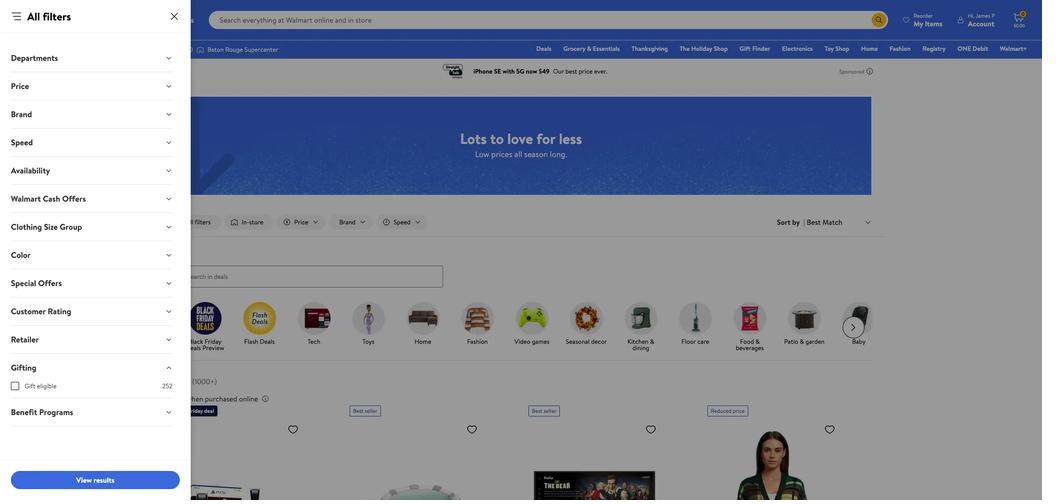 Task type: locate. For each thing, give the bounding box(es) containing it.
1 vertical spatial black
[[174, 407, 187, 415]]

1 vertical spatial friday
[[188, 407, 203, 415]]

finder
[[753, 44, 771, 53]]

black friday deals preview link
[[181, 302, 229, 353]]

sort
[[777, 217, 791, 227]]

2 seller from the left
[[544, 407, 557, 415]]

Search in deals search field
[[169, 266, 443, 287]]

1 horizontal spatial seller
[[544, 407, 557, 415]]

0 vertical spatial price
[[11, 80, 29, 92]]

deals inside deals link
[[537, 44, 552, 53]]

video
[[515, 337, 531, 346]]

black down when
[[174, 407, 187, 415]]

offers
[[62, 193, 86, 204], [38, 278, 62, 289]]

tech
[[308, 337, 320, 346]]

price for price when purchased online
[[169, 394, 185, 404]]

0 horizontal spatial seller
[[365, 407, 378, 415]]

black friday deal
[[174, 407, 214, 415]]

by
[[793, 217, 800, 227]]

0 vertical spatial home link
[[857, 44, 882, 54]]

price inside dropdown button
[[11, 80, 29, 92]]

deals left preview
[[186, 343, 201, 352]]

fashion link
[[886, 44, 915, 54], [454, 302, 501, 346]]

grocery & essentials link
[[559, 44, 624, 54]]

0 vertical spatial black
[[189, 337, 203, 346]]

& right food
[[756, 337, 760, 346]]

flash deals image
[[243, 302, 276, 335]]

0 vertical spatial offers
[[62, 193, 86, 204]]

& inside kitchen & dining
[[650, 337, 655, 346]]

1 horizontal spatial filters
[[195, 218, 211, 227]]

kitchen
[[628, 337, 649, 346]]

1 horizontal spatial fashion link
[[886, 44, 915, 54]]

0 horizontal spatial friday
[[188, 407, 203, 415]]

price down 252
[[169, 394, 185, 404]]

0 horizontal spatial best
[[353, 407, 364, 415]]

& for essentials
[[587, 44, 592, 53]]

best seller for saluspa 77" x 26" hollywood 240 gal. inflatable hot tub with led lights, 104f max temperature image
[[353, 407, 378, 415]]

1 horizontal spatial all filters
[[186, 218, 211, 227]]

for
[[537, 128, 556, 148]]

0 vertical spatial friday
[[205, 337, 222, 346]]

gift for gift eligible
[[25, 382, 35, 391]]

black
[[189, 337, 203, 346], [174, 407, 187, 415]]

special offers
[[11, 278, 62, 289]]

filters inside dialog
[[43, 9, 71, 24]]

1 horizontal spatial home link
[[857, 44, 882, 54]]

gift left eligible
[[25, 382, 35, 391]]

walmart cash offers
[[11, 193, 86, 204]]

friday down when
[[188, 407, 203, 415]]

deals right flash
[[260, 337, 275, 346]]

black inside black friday deals preview
[[189, 337, 203, 346]]

thanksgiving
[[632, 44, 668, 53]]

gift inside all filters dialog
[[25, 382, 35, 391]]

1 horizontal spatial all
[[186, 218, 193, 227]]

shop inside the holiday shop link
[[714, 44, 728, 53]]

fashion left the registry link
[[890, 44, 911, 53]]

1 vertical spatial gift
[[25, 382, 35, 391]]

availability button
[[4, 157, 180, 184]]

kitchen & dining link
[[618, 302, 665, 353]]

benefit programs button
[[4, 398, 180, 426]]

2 best from the left
[[532, 407, 543, 415]]

price
[[11, 80, 29, 92], [169, 394, 185, 404]]

1 horizontal spatial shop
[[836, 44, 850, 53]]

when
[[187, 394, 203, 404]]

black for black friday deal
[[174, 407, 187, 415]]

lots
[[460, 128, 487, 148]]

fashion image
[[461, 302, 494, 335]]

1 horizontal spatial gift
[[740, 44, 751, 53]]

gift for gift finder
[[740, 44, 751, 53]]

1 vertical spatial fashion
[[467, 337, 488, 346]]

store
[[249, 218, 264, 227]]

gifting
[[11, 362, 36, 373]]

0 horizontal spatial filters
[[43, 9, 71, 24]]

seller for vizio 50" class v-series 4k uhd led smart tv v505-j09 image
[[544, 407, 557, 415]]

retailer button
[[4, 326, 180, 353]]

next slide for chipmodulewithimages list image
[[843, 316, 865, 338]]

0 horizontal spatial all filters
[[27, 9, 71, 24]]

seasonal
[[566, 337, 590, 346]]

1 horizontal spatial friday
[[205, 337, 222, 346]]

1 vertical spatial price
[[169, 394, 185, 404]]

patio
[[784, 337, 799, 346]]

seasonal decor
[[566, 337, 607, 346]]

1 best seller from the left
[[353, 407, 378, 415]]

baby image
[[843, 302, 876, 335]]

0 horizontal spatial all
[[27, 9, 40, 24]]

walmart
[[11, 193, 41, 204]]

0 horizontal spatial fashion
[[467, 337, 488, 346]]

price up brand
[[11, 80, 29, 92]]

add to favorites list, 99 jane street women's v-neck cardigan sweater with long sleeves, midweight, sizes s-xxxl image
[[825, 424, 836, 435]]

252
[[162, 382, 173, 391]]

flash deals link
[[236, 302, 283, 346]]

deals down 'walmart site-wide' search field
[[537, 44, 552, 53]]

food
[[740, 337, 754, 346]]

one debit link
[[954, 44, 993, 54]]

1 horizontal spatial best
[[532, 407, 543, 415]]

the holiday shop link
[[676, 44, 732, 54]]

shop right the holiday
[[714, 44, 728, 53]]

fashion down fashion image
[[467, 337, 488, 346]]

sort and filter section element
[[158, 208, 885, 237]]

benefit programs
[[11, 407, 73, 418]]

1 vertical spatial all filters
[[186, 218, 211, 227]]

offers right special
[[38, 278, 62, 289]]

1 seller from the left
[[365, 407, 378, 415]]

food & beverages
[[736, 337, 764, 352]]

0 vertical spatial all filters
[[27, 9, 71, 24]]

care
[[698, 337, 710, 346]]

holiday
[[692, 44, 713, 53]]

0 horizontal spatial black
[[174, 407, 187, 415]]

shop inside toy shop link
[[836, 44, 850, 53]]

essentials
[[593, 44, 620, 53]]

99 jane street women's v-neck cardigan sweater with long sleeves, midweight, sizes s-xxxl image
[[708, 420, 839, 500]]

& right patio
[[800, 337, 804, 346]]

& for garden
[[800, 337, 804, 346]]

all inside dialog
[[27, 9, 40, 24]]

Walmart Site-Wide search field
[[209, 11, 888, 29]]

$0.00
[[1014, 22, 1025, 29]]

home image
[[407, 302, 439, 335]]

0 vertical spatial filters
[[43, 9, 71, 24]]

black down black friday deals image at left
[[189, 337, 203, 346]]

seasonal decor image
[[570, 302, 603, 335]]

benefit
[[11, 407, 37, 418]]

add to favorites list, vizio 50" class v-series 4k uhd led smart tv v505-j09 image
[[646, 424, 657, 435]]

0 vertical spatial fashion
[[890, 44, 911, 53]]

fashion
[[890, 44, 911, 53], [467, 337, 488, 346]]

1 vertical spatial filters
[[195, 218, 211, 227]]

shop right "toy" in the right top of the page
[[836, 44, 850, 53]]

speed button
[[4, 129, 180, 156]]

& for dining
[[650, 337, 655, 346]]

1 shop from the left
[[714, 44, 728, 53]]

home up sponsored
[[862, 44, 878, 53]]

kitchen and dining image
[[625, 302, 658, 335]]

all filters button
[[169, 215, 221, 229]]

tech image
[[298, 302, 330, 335]]

all filters
[[27, 9, 71, 24], [186, 218, 211, 227]]

& right the grocery
[[587, 44, 592, 53]]

flash
[[244, 337, 258, 346]]

None checkbox
[[11, 382, 19, 390]]

all inside 'button'
[[186, 218, 193, 227]]

customer rating button
[[4, 298, 180, 325]]

floor
[[682, 337, 696, 346]]

flash deals
[[244, 337, 275, 346]]

video games
[[515, 337, 550, 346]]

0 vertical spatial home
[[862, 44, 878, 53]]

all
[[515, 148, 522, 160]]

programs
[[39, 407, 73, 418]]

2 best seller from the left
[[532, 407, 557, 415]]

1 vertical spatial fashion link
[[454, 302, 501, 346]]

gift left finder
[[740, 44, 751, 53]]

food & beverages link
[[727, 302, 774, 353]]

1 horizontal spatial best seller
[[532, 407, 557, 415]]

lots to love for less low prices all season long.
[[460, 128, 582, 160]]

best
[[353, 407, 364, 415], [532, 407, 543, 415]]

0 horizontal spatial best seller
[[353, 407, 378, 415]]

all
[[27, 9, 40, 24], [186, 218, 193, 227]]

friday down black friday deals image at left
[[205, 337, 222, 346]]

0 horizontal spatial shop
[[714, 44, 728, 53]]

offers right cash
[[62, 193, 86, 204]]

price when purchased online
[[169, 394, 258, 404]]

playstation 5 disc console - marvel's spider-man 2 bundle image
[[171, 420, 302, 500]]

add to favorites list, saluspa 77" x 26" hollywood 240 gal. inflatable hot tub with led lights, 104f max temperature image
[[467, 424, 478, 435]]

sort by |
[[777, 217, 805, 227]]

0 horizontal spatial price
[[11, 80, 29, 92]]

0 vertical spatial gift
[[740, 44, 751, 53]]

0 horizontal spatial gift
[[25, 382, 35, 391]]

clothing size group
[[11, 221, 82, 233]]

deals inside black friday deals preview
[[186, 343, 201, 352]]

black for black friday deals preview
[[189, 337, 203, 346]]

deals down all filters 'button'
[[169, 247, 188, 259]]

& inside 'food & beverages'
[[756, 337, 760, 346]]

home down home image
[[415, 337, 432, 346]]

friday inside black friday deals preview
[[205, 337, 222, 346]]

friday for deal
[[188, 407, 203, 415]]

1 horizontal spatial black
[[189, 337, 203, 346]]

black friday deals preview
[[186, 337, 224, 352]]

0 horizontal spatial home
[[415, 337, 432, 346]]

grocery
[[564, 44, 586, 53]]

color
[[11, 249, 31, 261]]

season
[[524, 148, 548, 160]]

1 vertical spatial home link
[[400, 302, 447, 346]]

best for saluspa 77" x 26" hollywood 240 gal. inflatable hot tub with led lights, 104f max temperature image
[[353, 407, 364, 415]]

0 vertical spatial all
[[27, 9, 40, 24]]

& right dining
[[650, 337, 655, 346]]

registry
[[923, 44, 946, 53]]

grocery & essentials
[[564, 44, 620, 53]]

toys link
[[345, 302, 392, 346]]

offers inside special offers dropdown button
[[38, 278, 62, 289]]

online
[[239, 394, 258, 404]]

1 vertical spatial offers
[[38, 278, 62, 289]]

1 best from the left
[[353, 407, 364, 415]]

patio & garden
[[784, 337, 825, 346]]

1 vertical spatial all
[[186, 218, 193, 227]]

2 shop from the left
[[836, 44, 850, 53]]

1 horizontal spatial price
[[169, 394, 185, 404]]

& for beverages
[[756, 337, 760, 346]]

all filters inside dialog
[[27, 9, 71, 24]]

price for price
[[11, 80, 29, 92]]

results
[[94, 475, 115, 485]]



Task type: vqa. For each thing, say whether or not it's contained in the screenshot.
A
no



Task type: describe. For each thing, give the bounding box(es) containing it.
patio & garden image
[[788, 302, 821, 335]]

beverages
[[736, 343, 764, 352]]

vizio 50" class v-series 4k uhd led smart tv v505-j09 image
[[529, 420, 660, 500]]

saluspa 77" x 26" hollywood 240 gal. inflatable hot tub with led lights, 104f max temperature image
[[350, 420, 481, 500]]

toy shop
[[825, 44, 850, 53]]

baby
[[852, 337, 866, 346]]

sponsored
[[840, 67, 865, 75]]

0 $0.00
[[1014, 10, 1025, 29]]

food & beverages image
[[734, 302, 767, 335]]

1 horizontal spatial home
[[862, 44, 878, 53]]

tech link
[[290, 302, 338, 346]]

one
[[958, 44, 972, 53]]

all filters dialog
[[0, 0, 191, 500]]

all filters inside 'button'
[[186, 218, 211, 227]]

add to favorites list, playstation 5 disc console - marvel's spider-man 2 bundle image
[[288, 424, 299, 435]]

toy shop link
[[821, 44, 854, 54]]

kitchen & dining
[[628, 337, 655, 352]]

the
[[680, 44, 690, 53]]

special offers button
[[4, 269, 180, 297]]

best seller for vizio 50" class v-series 4k uhd led smart tv v505-j09 image
[[532, 407, 557, 415]]

customer rating
[[11, 306, 71, 317]]

special
[[11, 278, 36, 289]]

games
[[532, 337, 550, 346]]

patio & garden link
[[781, 302, 828, 346]]

gift finder
[[740, 44, 771, 53]]

electronics
[[782, 44, 813, 53]]

in-
[[242, 218, 249, 227]]

seasonal decor link
[[563, 302, 610, 346]]

in-store button
[[225, 215, 273, 229]]

less
[[559, 128, 582, 148]]

offers inside walmart cash offers dropdown button
[[62, 193, 86, 204]]

close panel image
[[169, 11, 180, 22]]

Deals search field
[[158, 247, 885, 287]]

filters inside 'button'
[[195, 218, 211, 227]]

toys
[[363, 337, 375, 346]]

eligible
[[37, 382, 57, 391]]

video games image
[[516, 302, 549, 335]]

floor care link
[[672, 302, 719, 346]]

low
[[475, 148, 490, 160]]

preview
[[203, 343, 224, 352]]

0 horizontal spatial fashion link
[[454, 302, 501, 346]]

the holiday shop
[[680, 44, 728, 53]]

price
[[733, 407, 745, 415]]

deals inside flash deals link
[[260, 337, 275, 346]]

baby link
[[836, 302, 883, 346]]

(1000+)
[[192, 376, 217, 386]]

seller for saluspa 77" x 26" hollywood 240 gal. inflatable hot tub with led lights, 104f max temperature image
[[365, 407, 378, 415]]

1 vertical spatial home
[[415, 337, 432, 346]]

dining
[[633, 343, 650, 352]]

0
[[1022, 10, 1025, 18]]

walmart+ link
[[996, 44, 1032, 54]]

toys image
[[352, 302, 385, 335]]

thanksgiving link
[[628, 44, 672, 54]]

debit
[[973, 44, 989, 53]]

deals (1000+)
[[169, 375, 217, 387]]

registry link
[[919, 44, 950, 54]]

floorcare image
[[679, 302, 712, 335]]

in-store
[[242, 218, 264, 227]]

long.
[[550, 148, 567, 160]]

deals inside deals search box
[[169, 247, 188, 259]]

gift eligible
[[25, 382, 57, 391]]

deal
[[204, 407, 214, 415]]

reduced
[[711, 407, 732, 415]]

availability
[[11, 165, 50, 176]]

view results button
[[11, 471, 180, 489]]

0 vertical spatial fashion link
[[886, 44, 915, 54]]

purchased
[[205, 394, 237, 404]]

1 horizontal spatial fashion
[[890, 44, 911, 53]]

cash
[[43, 193, 60, 204]]

electronics link
[[778, 44, 817, 54]]

clothing size group button
[[4, 213, 180, 241]]

deals up when
[[169, 375, 190, 387]]

|
[[804, 217, 805, 227]]

none checkbox inside all filters dialog
[[11, 382, 19, 390]]

brand
[[11, 109, 32, 120]]

walmart image
[[15, 13, 74, 27]]

video games link
[[509, 302, 556, 346]]

size
[[44, 221, 58, 233]]

rating
[[48, 306, 71, 317]]

departments button
[[4, 44, 180, 72]]

gifting button
[[4, 354, 180, 382]]

floor care
[[682, 337, 710, 346]]

legal information image
[[262, 395, 269, 402]]

price button
[[4, 72, 180, 100]]

best for vizio 50" class v-series 4k uhd led smart tv v505-j09 image
[[532, 407, 543, 415]]

one debit
[[958, 44, 989, 53]]

lots to love for less. low prices all season long. image
[[171, 97, 872, 195]]

Search search field
[[209, 11, 888, 29]]

0 horizontal spatial home link
[[400, 302, 447, 346]]

reduced price
[[711, 407, 745, 415]]

friday for deals
[[205, 337, 222, 346]]

to
[[490, 128, 504, 148]]

black friday deals image
[[189, 302, 221, 335]]

gift finder link
[[736, 44, 775, 54]]

toy
[[825, 44, 834, 53]]

group
[[60, 221, 82, 233]]



